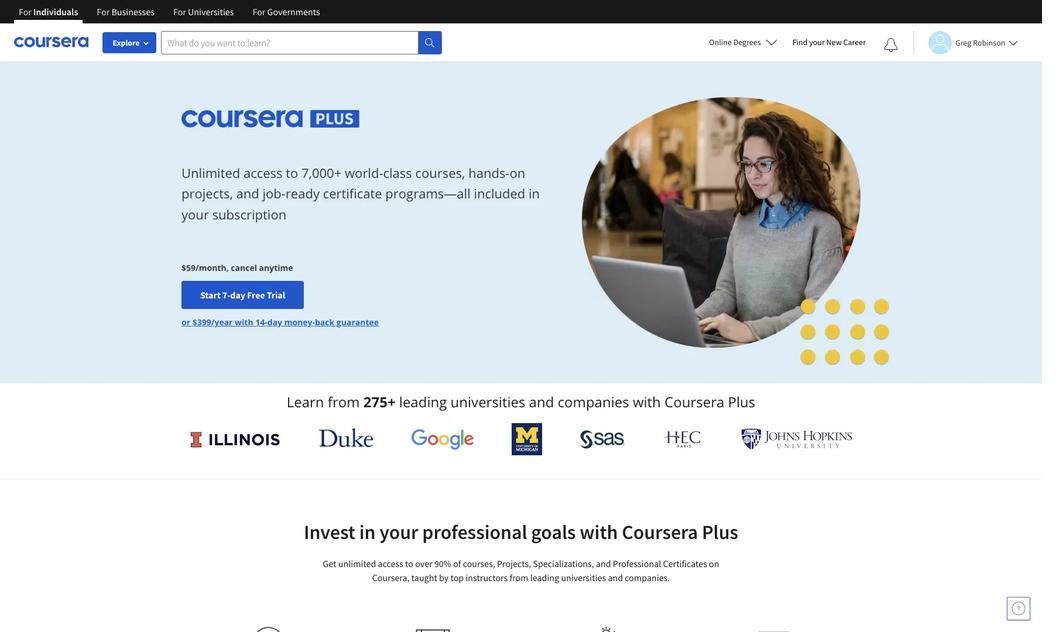 Task type: describe. For each thing, give the bounding box(es) containing it.
degrees
[[734, 37, 761, 47]]

find your new career
[[793, 37, 866, 47]]

1 vertical spatial plus
[[702, 520, 739, 545]]

and down professional
[[608, 572, 623, 584]]

get
[[323, 558, 336, 570]]

back
[[315, 317, 335, 328]]

1 horizontal spatial your
[[380, 520, 419, 545]]

unlimited
[[338, 558, 376, 570]]

over
[[415, 558, 433, 570]]

0 vertical spatial universities
[[451, 392, 526, 412]]

for individuals
[[19, 6, 78, 18]]

university of michigan image
[[512, 423, 542, 456]]

university of illinois at urbana-champaign image
[[190, 430, 281, 449]]

projects,
[[182, 185, 233, 202]]

class
[[383, 164, 412, 182]]

show notifications image
[[884, 38, 898, 52]]

taught
[[412, 572, 437, 584]]

free
[[247, 289, 265, 301]]

invest
[[304, 520, 356, 545]]

anytime
[[259, 263, 293, 274]]

$399
[[192, 317, 211, 328]]

help center image
[[1012, 602, 1026, 616]]

0 vertical spatial leading
[[399, 392, 447, 412]]

start 7-day free trial button
[[182, 281, 304, 309]]

0 horizontal spatial from
[[328, 392, 360, 412]]

or
[[182, 317, 190, 328]]

on inside unlimited access to 7,000+ world-class courses, hands-on projects, and job-ready certificate programs—all included in your subscription
[[510, 164, 525, 182]]

in inside unlimited access to 7,000+ world-class courses, hands-on projects, and job-ready certificate programs—all included in your subscription
[[529, 185, 540, 202]]

day inside start 7-day free trial 'button'
[[230, 289, 245, 301]]

get unlimited access to over 90% of courses, projects, specializations, and professional certificates on coursera, taught by top instructors from leading universities and companies.
[[323, 558, 720, 584]]

from inside get unlimited access to over 90% of courses, projects, specializations, and professional certificates on coursera, taught by top instructors from leading universities and companies.
[[510, 572, 529, 584]]

trial
[[267, 289, 285, 301]]

start
[[200, 289, 221, 301]]

flexible learning image
[[585, 627, 626, 633]]

invest in your professional goals with coursera plus
[[304, 520, 739, 545]]

greg
[[956, 37, 972, 48]]

or $399 /year with 14-day money-back guarantee
[[182, 317, 379, 328]]

/year
[[211, 317, 233, 328]]

275+
[[364, 392, 396, 412]]

1 vertical spatial in
[[359, 520, 376, 545]]

save money image
[[416, 630, 458, 633]]

online
[[709, 37, 732, 47]]

greg robinson button
[[914, 31, 1019, 54]]

unlimited access to 7,000+ world-class courses, hands-on projects, and job-ready certificate programs—all included in your subscription
[[182, 164, 540, 223]]

by
[[439, 572, 449, 584]]

hands-
[[469, 164, 510, 182]]

universities inside get unlimited access to over 90% of courses, projects, specializations, and professional certificates on coursera, taught by top instructors from leading universities and companies.
[[561, 572, 606, 584]]

hec paris image
[[663, 428, 704, 452]]

for for individuals
[[19, 6, 32, 18]]

learn
[[287, 392, 324, 412]]

businesses
[[112, 6, 155, 18]]

1 vertical spatial coursera
[[622, 520, 698, 545]]

What do you want to learn? text field
[[161, 31, 419, 54]]

courses, inside unlimited access to 7,000+ world-class courses, hands-on projects, and job-ready certificate programs—all included in your subscription
[[416, 164, 465, 182]]

for businesses
[[97, 6, 155, 18]]

explore
[[113, 37, 140, 48]]

learn from 275+ leading universities and companies with coursera plus
[[287, 392, 756, 412]]

johns hopkins university image
[[741, 429, 853, 450]]

projects,
[[497, 558, 531, 570]]

and inside unlimited access to 7,000+ world-class courses, hands-on projects, and job-ready certificate programs—all included in your subscription
[[236, 185, 259, 202]]



Task type: locate. For each thing, give the bounding box(es) containing it.
companies
[[558, 392, 629, 412]]

1 vertical spatial universities
[[561, 572, 606, 584]]

universities
[[188, 6, 234, 18]]

your
[[810, 37, 825, 47], [182, 205, 209, 223], [380, 520, 419, 545]]

and left professional
[[596, 558, 611, 570]]

14-
[[256, 317, 268, 328]]

from left 275+
[[328, 392, 360, 412]]

ready
[[286, 185, 320, 202]]

1 horizontal spatial in
[[529, 185, 540, 202]]

0 horizontal spatial access
[[244, 164, 283, 182]]

with
[[235, 317, 253, 328], [633, 392, 661, 412], [580, 520, 618, 545]]

with right companies
[[633, 392, 661, 412]]

online degrees
[[709, 37, 761, 47]]

0 vertical spatial with
[[235, 317, 253, 328]]

courses, up instructors
[[463, 558, 495, 570]]

for for universities
[[173, 6, 186, 18]]

1 vertical spatial from
[[510, 572, 529, 584]]

0 vertical spatial access
[[244, 164, 283, 182]]

1 horizontal spatial universities
[[561, 572, 606, 584]]

7,000+
[[302, 164, 342, 182]]

0 horizontal spatial to
[[286, 164, 298, 182]]

money-
[[284, 317, 315, 328]]

guarantee
[[337, 317, 379, 328]]

0 vertical spatial from
[[328, 392, 360, 412]]

1 horizontal spatial with
[[580, 520, 618, 545]]

universities down specializations,
[[561, 572, 606, 584]]

instructors
[[466, 572, 508, 584]]

greg robinson
[[956, 37, 1006, 48]]

coursera,
[[372, 572, 410, 584]]

unlimited
[[182, 164, 240, 182]]

access
[[244, 164, 283, 182], [378, 558, 403, 570]]

1 vertical spatial leading
[[530, 572, 559, 584]]

goals
[[531, 520, 576, 545]]

find your new career link
[[787, 35, 872, 50]]

learn anything image
[[252, 627, 284, 633]]

on
[[510, 164, 525, 182], [709, 558, 720, 570]]

access inside get unlimited access to over 90% of courses, projects, specializations, and professional certificates on coursera, taught by top instructors from leading universities and companies.
[[378, 558, 403, 570]]

0 horizontal spatial with
[[235, 317, 253, 328]]

1 vertical spatial day
[[268, 317, 282, 328]]

coursera plus image
[[182, 110, 360, 128]]

for for businesses
[[97, 6, 110, 18]]

for universities
[[173, 6, 234, 18]]

to inside get unlimited access to over 90% of courses, projects, specializations, and professional certificates on coursera, taught by top instructors from leading universities and companies.
[[405, 558, 413, 570]]

google image
[[411, 429, 474, 450]]

for left individuals
[[19, 6, 32, 18]]

0 horizontal spatial on
[[510, 164, 525, 182]]

2 vertical spatial with
[[580, 520, 618, 545]]

access inside unlimited access to 7,000+ world-class courses, hands-on projects, and job-ready certificate programs—all included in your subscription
[[244, 164, 283, 182]]

0 vertical spatial your
[[810, 37, 825, 47]]

1 horizontal spatial from
[[510, 572, 529, 584]]

0 vertical spatial to
[[286, 164, 298, 182]]

professional
[[613, 558, 661, 570]]

2 vertical spatial your
[[380, 520, 419, 545]]

and
[[236, 185, 259, 202], [529, 392, 554, 412], [596, 558, 611, 570], [608, 572, 623, 584]]

to left the over on the left of page
[[405, 558, 413, 570]]

0 horizontal spatial leading
[[399, 392, 447, 412]]

1 horizontal spatial to
[[405, 558, 413, 570]]

90%
[[434, 558, 452, 570]]

plus
[[728, 392, 756, 412], [702, 520, 739, 545]]

0 horizontal spatial your
[[182, 205, 209, 223]]

start 7-day free trial
[[200, 289, 285, 301]]

for governments
[[253, 6, 320, 18]]

2 for from the left
[[97, 6, 110, 18]]

companies.
[[625, 572, 670, 584]]

leading
[[399, 392, 447, 412], [530, 572, 559, 584]]

cancel
[[231, 263, 257, 274]]

0 vertical spatial plus
[[728, 392, 756, 412]]

and up subscription
[[236, 185, 259, 202]]

$59 /month, cancel anytime
[[182, 263, 293, 274]]

coursera image
[[14, 33, 88, 52]]

certificates
[[663, 558, 707, 570]]

coursera
[[665, 392, 725, 412], [622, 520, 698, 545]]

banner navigation
[[9, 0, 330, 23]]

4 for from the left
[[253, 6, 266, 18]]

courses, inside get unlimited access to over 90% of courses, projects, specializations, and professional certificates on coursera, taught by top instructors from leading universities and companies.
[[463, 558, 495, 570]]

1 vertical spatial to
[[405, 558, 413, 570]]

1 vertical spatial access
[[378, 558, 403, 570]]

1 horizontal spatial access
[[378, 558, 403, 570]]

7-
[[222, 289, 230, 301]]

for left universities at left top
[[173, 6, 186, 18]]

courses,
[[416, 164, 465, 182], [463, 558, 495, 570]]

from down projects,
[[510, 572, 529, 584]]

universities
[[451, 392, 526, 412], [561, 572, 606, 584]]

leading up the "google" image
[[399, 392, 447, 412]]

in up the unlimited
[[359, 520, 376, 545]]

for left businesses
[[97, 6, 110, 18]]

/month,
[[196, 263, 229, 274]]

$59
[[182, 263, 196, 274]]

day
[[230, 289, 245, 301], [268, 317, 282, 328]]

0 vertical spatial on
[[510, 164, 525, 182]]

online degrees button
[[700, 29, 787, 55]]

coursera up professional
[[622, 520, 698, 545]]

1 vertical spatial courses,
[[463, 558, 495, 570]]

for for governments
[[253, 6, 266, 18]]

to up the ready
[[286, 164, 298, 182]]

governments
[[267, 6, 320, 18]]

0 vertical spatial courses,
[[416, 164, 465, 182]]

from
[[328, 392, 360, 412], [510, 572, 529, 584]]

with left 14- at bottom
[[235, 317, 253, 328]]

day left free
[[230, 289, 245, 301]]

universities up university of michigan image
[[451, 392, 526, 412]]

duke university image
[[319, 429, 373, 447]]

None search field
[[161, 31, 442, 54]]

0 horizontal spatial day
[[230, 289, 245, 301]]

included
[[474, 185, 526, 202]]

your down 'projects,'
[[182, 205, 209, 223]]

0 horizontal spatial in
[[359, 520, 376, 545]]

with right goals
[[580, 520, 618, 545]]

individuals
[[33, 6, 78, 18]]

courses, up programs—all
[[416, 164, 465, 182]]

leading inside get unlimited access to over 90% of courses, projects, specializations, and professional certificates on coursera, taught by top instructors from leading universities and companies.
[[530, 572, 559, 584]]

your inside unlimited access to 7,000+ world-class courses, hands-on projects, and job-ready certificate programs—all included in your subscription
[[182, 205, 209, 223]]

in right included on the top
[[529, 185, 540, 202]]

0 vertical spatial in
[[529, 185, 540, 202]]

on right certificates
[[709, 558, 720, 570]]

find
[[793, 37, 808, 47]]

subscription
[[212, 205, 286, 223]]

day left money-
[[268, 317, 282, 328]]

2 horizontal spatial with
[[633, 392, 661, 412]]

1 vertical spatial your
[[182, 205, 209, 223]]

0 vertical spatial coursera
[[665, 392, 725, 412]]

3 for from the left
[[173, 6, 186, 18]]

programs—all
[[386, 185, 471, 202]]

1 horizontal spatial leading
[[530, 572, 559, 584]]

to
[[286, 164, 298, 182], [405, 558, 413, 570]]

2 horizontal spatial your
[[810, 37, 825, 47]]

coursera up hec paris image
[[665, 392, 725, 412]]

explore button
[[102, 32, 156, 53]]

new
[[827, 37, 842, 47]]

1 horizontal spatial day
[[268, 317, 282, 328]]

on up included on the top
[[510, 164, 525, 182]]

certificate
[[323, 185, 382, 202]]

robinson
[[973, 37, 1006, 48]]

specializations,
[[533, 558, 594, 570]]

leading down specializations,
[[530, 572, 559, 584]]

access up coursera,
[[378, 558, 403, 570]]

1 horizontal spatial on
[[709, 558, 720, 570]]

0 vertical spatial day
[[230, 289, 245, 301]]

1 vertical spatial with
[[633, 392, 661, 412]]

on inside get unlimited access to over 90% of courses, projects, specializations, and professional certificates on coursera, taught by top instructors from leading universities and companies.
[[709, 558, 720, 570]]

1 vertical spatial on
[[709, 558, 720, 570]]

for
[[19, 6, 32, 18], [97, 6, 110, 18], [173, 6, 186, 18], [253, 6, 266, 18]]

1 for from the left
[[19, 6, 32, 18]]

in
[[529, 185, 540, 202], [359, 520, 376, 545]]

career
[[844, 37, 866, 47]]

for left governments
[[253, 6, 266, 18]]

and up university of michigan image
[[529, 392, 554, 412]]

world-
[[345, 164, 383, 182]]

0 horizontal spatial universities
[[451, 392, 526, 412]]

of
[[453, 558, 461, 570]]

job-
[[263, 185, 286, 202]]

your up the over on the left of page
[[380, 520, 419, 545]]

access up job-
[[244, 164, 283, 182]]

professional
[[422, 520, 527, 545]]

to inside unlimited access to 7,000+ world-class courses, hands-on projects, and job-ready certificate programs—all included in your subscription
[[286, 164, 298, 182]]

top
[[451, 572, 464, 584]]

sas image
[[580, 430, 625, 449]]

your right find
[[810, 37, 825, 47]]



Task type: vqa. For each thing, say whether or not it's contained in the screenshot.
right from
yes



